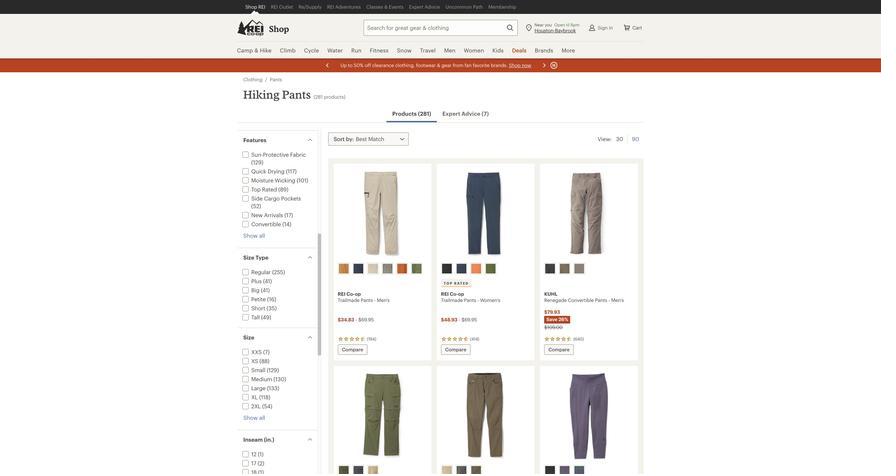 Task type: vqa. For each thing, say whether or not it's contained in the screenshot.


Task type: describe. For each thing, give the bounding box(es) containing it.
khaki image
[[575, 264, 585, 274]]

women button
[[460, 42, 489, 59]]

kids
[[493, 47, 504, 54]]

sign in link
[[586, 21, 616, 35]]

new arrivals link
[[241, 212, 283, 218]]

size for size
[[243, 334, 255, 341]]

& for classes
[[385, 4, 388, 10]]

$48.93 - $69.95
[[441, 317, 477, 323]]

asphalt image
[[354, 466, 363, 474]]

show for xxs (7) xs (88) small (129) medium (130) large (133) xl (118) 2xl (54)
[[243, 414, 258, 421]]

fan
[[465, 62, 472, 68]]

classes & events link
[[364, 0, 407, 14]]

woodland olive image
[[486, 264, 496, 274]]

(49)
[[261, 314, 271, 320]]

rei for rei adventures
[[327, 4, 334, 10]]

- inside kuhl renegade convertible pants - men's
[[609, 297, 611, 303]]

small
[[251, 367, 266, 373]]

1 horizontal spatial burnt olive image
[[560, 264, 570, 274]]

army cot green image
[[339, 466, 349, 474]]

show all for convertible
[[243, 232, 265, 239]]

run button
[[347, 42, 366, 59]]

protective
[[263, 151, 289, 158]]

pants inside rei co-op trailmade pants - men's
[[361, 297, 373, 303]]

all for convertible
[[259, 232, 265, 239]]

$69.95 for $34.83 - $69.95
[[359, 317, 374, 323]]

(640)
[[574, 336, 584, 341]]

kuhl renegade convertible pants - men's
[[545, 291, 624, 303]]

0 vertical spatial (41)
[[263, 278, 272, 284]]

up
[[341, 62, 347, 68]]

membership link
[[486, 0, 520, 14]]

2 copper clay image from the left
[[472, 264, 481, 274]]

rei co-op, go to rei.com home page image
[[237, 19, 264, 36]]

brands button
[[531, 42, 558, 59]]

products (281) button
[[387, 106, 437, 122]]

sign in
[[598, 25, 613, 30]]

convertible link
[[241, 221, 281, 227]]

large
[[251, 385, 266, 391]]

expert advice link
[[407, 0, 443, 14]]

(7) inside xxs (7) xs (88) small (129) medium (130) large (133) xl (118) 2xl (54)
[[263, 349, 270, 355]]

(89)
[[279, 186, 289, 193]]

drying
[[268, 168, 285, 174]]

re/supply link
[[296, 0, 325, 14]]

show for sun-protective fabric (129) quick drying (117) moisture wicking (101) top rated (89) side cargo pockets (52) new arrivals (17) convertible (14)
[[243, 232, 258, 239]]

$34.83
[[338, 317, 355, 323]]

$69.95 for $48.93 - $69.95
[[462, 317, 477, 323]]

(52)
[[251, 203, 261, 209]]

features
[[243, 137, 267, 143]]

rei for rei co-op trailmade pants - men's
[[338, 291, 346, 297]]

convertible inside kuhl renegade convertible pants - men's
[[568, 297, 594, 303]]

previous message image
[[323, 61, 332, 70]]

membership
[[489, 4, 517, 10]]

inseam (in.) button
[[238, 430, 318, 449]]

1 vertical spatial (41)
[[261, 287, 270, 293]]

$48.93
[[441, 317, 458, 323]]

expert for expert advice (7)
[[443, 110, 461, 117]]

expert advice (7)
[[443, 110, 489, 117]]

plus link
[[241, 278, 262, 284]]

(35)
[[267, 305, 277, 311]]

pants inside the rei co-op trailmade pants - women's
[[464, 297, 477, 303]]

plus
[[251, 278, 262, 284]]

(7) inside expert advice (7) button
[[482, 110, 489, 117]]

17
[[251, 460, 257, 466]]

climb
[[280, 47, 296, 54]]

deals button
[[508, 42, 531, 59]]

kuhl radikl pants - men's 0 image
[[441, 370, 531, 462]]

(101)
[[297, 177, 308, 184]]

climb button
[[276, 42, 300, 59]]

quick drying link
[[241, 168, 285, 174]]

uncommon
[[446, 4, 472, 10]]

rei for rei outlet
[[271, 4, 278, 10]]

products (281)
[[393, 110, 432, 117]]

compare button for - $69.95
[[338, 344, 368, 355]]

/
[[265, 76, 267, 82]]

men button
[[440, 42, 460, 59]]

compare for - $69.95
[[342, 347, 363, 352]]

expert advice
[[409, 4, 440, 10]]

(2)
[[258, 460, 264, 466]]

shop banner
[[0, 0, 882, 59]]

medium
[[251, 376, 272, 382]]

men's inside kuhl renegade convertible pants - men's
[[612, 297, 624, 303]]

black image for "rei co-op flash hybrid tights - women's 0" "image"
[[546, 466, 555, 474]]

rei for rei co-op trailmade pants - women's
[[441, 291, 449, 297]]

op for women's
[[458, 291, 465, 297]]

snow
[[397, 47, 412, 54]]

camp
[[237, 47, 253, 54]]

2xl link
[[241, 403, 261, 409]]

men's inside rei co-op trailmade pants - men's
[[377, 297, 390, 303]]

wicking
[[275, 177, 296, 184]]

(130)
[[274, 376, 286, 382]]

rei outlet
[[271, 4, 293, 10]]

open
[[555, 22, 566, 27]]

(16)
[[267, 296, 276, 302]]

none search field inside shop banner
[[352, 20, 518, 36]]

group for kuhl renegade convertible pants - men's 0 image
[[543, 261, 635, 276]]

trailmade for rei co-op trailmade pants - women's
[[441, 297, 463, 303]]

shop inside the promotional messages marquee
[[509, 62, 521, 68]]

sun-protective fabric link
[[241, 151, 306, 158]]

2 compare button from the left
[[441, 344, 471, 355]]

rei co-op, go to rei.com home page link
[[237, 19, 264, 36]]

(281
[[314, 94, 323, 100]]

size type
[[243, 254, 269, 261]]

& inside the promotional messages marquee
[[437, 62, 440, 68]]

90
[[632, 136, 640, 142]]

search image
[[507, 23, 515, 32]]

pause banner message scrolling image
[[550, 61, 558, 70]]

fitness
[[370, 47, 389, 54]]

all for 2xl
[[259, 414, 265, 421]]

xl link
[[241, 394, 258, 400]]

sign
[[598, 25, 608, 30]]

$79.93 save 26% $109.00
[[545, 309, 569, 330]]

0 horizontal spatial burnt olive image
[[472, 466, 481, 474]]

hiking
[[243, 88, 280, 101]]

clearance
[[372, 62, 394, 68]]

none field inside shop banner
[[364, 20, 518, 36]]

top rated
[[444, 281, 469, 285]]

favorite
[[473, 62, 490, 68]]

cart
[[633, 25, 643, 30]]

compare for save 26%
[[549, 347, 570, 352]]

advice for expert advice (7)
[[462, 110, 481, 117]]

blue nights image for - $69.95
[[457, 264, 467, 274]]

clothing,
[[395, 62, 415, 68]]

- inside the rei co-op trailmade pants - women's
[[478, 297, 479, 303]]



Task type: locate. For each thing, give the bounding box(es) containing it.
water
[[328, 47, 343, 54]]

more button
[[558, 42, 580, 59]]

1 vertical spatial show all button
[[243, 414, 265, 422]]

1 men's from the left
[[377, 297, 390, 303]]

1 horizontal spatial $69.95
[[462, 317, 477, 323]]

copper clay image right stratus gray icon
[[397, 264, 407, 274]]

50%
[[354, 62, 364, 68]]

1 horizontal spatial rated
[[455, 281, 469, 285]]

size left type
[[243, 254, 255, 261]]

black image for rei co-op trailmade pants - women's 0 image
[[442, 264, 452, 274]]

op
[[355, 291, 361, 297], [458, 291, 465, 297]]

3 compare from the left
[[549, 347, 570, 352]]

clothing
[[243, 76, 263, 82]]

convertible inside sun-protective fabric (129) quick drying (117) moisture wicking (101) top rated (89) side cargo pockets (52) new arrivals (17) convertible (14)
[[251, 221, 281, 227]]

xs link
[[241, 358, 258, 364]]

expert inside expert advice (7) button
[[443, 110, 461, 117]]

graystone image
[[560, 466, 570, 474]]

$69.95 right $48.93
[[462, 317, 477, 323]]

0 horizontal spatial convertible
[[251, 221, 281, 227]]

new
[[251, 212, 263, 218]]

1 horizontal spatial men's
[[612, 297, 624, 303]]

blue nights image
[[575, 466, 585, 474]]

rei co-op trailmade pants - men's 0 image
[[338, 168, 427, 260]]

burnt olive image
[[560, 264, 570, 274], [472, 466, 481, 474]]

camp & hike button
[[237, 42, 276, 59]]

expert right (281)
[[443, 110, 461, 117]]

water button
[[323, 42, 347, 59]]

rei left adventures
[[327, 4, 334, 10]]

0 vertical spatial &
[[385, 4, 388, 10]]

blue nights image up "top rated"
[[457, 264, 467, 274]]

1 size from the top
[[243, 254, 255, 261]]

0 horizontal spatial top
[[251, 186, 261, 193]]

trailmade up the $34.83
[[338, 297, 360, 303]]

next message image
[[540, 61, 549, 70]]

rei left outlet
[[271, 4, 278, 10]]

1 vertical spatial black image
[[546, 466, 555, 474]]

1 horizontal spatial convertible
[[568, 297, 594, 303]]

path
[[473, 4, 483, 10]]

0 horizontal spatial (129)
[[251, 159, 264, 165]]

12 link
[[241, 451, 257, 457]]

top
[[251, 186, 261, 193], [444, 281, 453, 285]]

0 vertical spatial expert
[[409, 4, 424, 10]]

0 horizontal spatial trailmade
[[338, 297, 360, 303]]

1 show all from the top
[[243, 232, 265, 239]]

2 compare from the left
[[446, 347, 467, 352]]

copper clay image left woodland olive image
[[472, 264, 481, 274]]

classes
[[367, 4, 383, 10]]

rei down birch brown image
[[338, 291, 346, 297]]

inseam
[[243, 436, 263, 443]]

shop down rei outlet link on the left top of page
[[269, 24, 289, 34]]

compare down $34.83 - $69.95
[[342, 347, 363, 352]]

1 vertical spatial expert
[[443, 110, 461, 117]]

group for rei co-op trailmade pants - men's 0 image
[[337, 261, 428, 276]]

1 horizontal spatial copper clay image
[[472, 264, 481, 274]]

up to 50% off clearance clothing, footwear & gear from fan favorite brands. shop now
[[341, 62, 532, 68]]

1 op from the left
[[355, 291, 361, 297]]

rei inside rei co-op trailmade pants - men's
[[338, 291, 346, 297]]

co- down "top rated"
[[450, 291, 458, 297]]

stratus gray image
[[383, 264, 393, 274]]

2 blue nights image from the left
[[457, 264, 467, 274]]

2 show all button from the top
[[243, 414, 265, 422]]

& left hike
[[255, 47, 259, 54]]

pants inside kuhl renegade convertible pants - men's
[[596, 297, 608, 303]]

adventures
[[336, 4, 361, 10]]

0 horizontal spatial rated
[[262, 186, 277, 193]]

1 horizontal spatial expert
[[443, 110, 461, 117]]

1 vertical spatial burnt olive image
[[472, 466, 481, 474]]

1 copper clay image from the left
[[397, 264, 407, 274]]

0 vertical spatial convertible
[[251, 221, 281, 227]]

top up the rei co-op trailmade pants - women's
[[444, 281, 453, 285]]

1 horizontal spatial compare button
[[441, 344, 471, 355]]

convertible down new arrivals link
[[251, 221, 281, 227]]

(41) right big
[[261, 287, 270, 293]]

pockets
[[281, 195, 301, 202]]

group for "rei co-op flash hybrid tights - women's 0" "image"
[[543, 464, 635, 474]]

Search for great gear & clothing text field
[[364, 20, 518, 36]]

(129) down sun-
[[251, 159, 264, 165]]

shop link
[[269, 24, 289, 34]]

op inside rei co-op trailmade pants - men's
[[355, 291, 361, 297]]

men
[[445, 47, 456, 54]]

expert inside "expert advice" link
[[409, 4, 424, 10]]

to
[[348, 62, 353, 68]]

rei inside the rei co-op trailmade pants - women's
[[441, 291, 449, 297]]

1 horizontal spatial advice
[[462, 110, 481, 117]]

more
[[562, 47, 576, 54]]

1 show all button from the top
[[243, 232, 265, 239]]

op for men's
[[355, 291, 361, 297]]

rated down the moisture wicking 'link'
[[262, 186, 277, 193]]

arrivals
[[264, 212, 283, 218]]

1 blue nights image from the left
[[354, 264, 363, 274]]

rei outlet link
[[268, 0, 296, 14]]

size inside 'size' dropdown button
[[243, 334, 255, 341]]

90 link
[[632, 135, 640, 144]]

2 size from the top
[[243, 334, 255, 341]]

3 compare button from the left
[[545, 344, 574, 355]]

12
[[251, 451, 257, 457]]

show all button
[[243, 232, 265, 239], [243, 414, 265, 422]]

2 all from the top
[[259, 414, 265, 421]]

1 trailmade from the left
[[338, 297, 360, 303]]

kuhl renegade convertible pants - men's 0 image
[[545, 168, 634, 260]]

2 $69.95 from the left
[[462, 317, 477, 323]]

group for kuhl radikl pants - men's 0 image
[[440, 464, 532, 474]]

0 horizontal spatial compare
[[342, 347, 363, 352]]

blue nights image
[[354, 264, 363, 274], [457, 264, 467, 274]]

(414)
[[471, 336, 480, 341]]

2 show from the top
[[243, 414, 258, 421]]

& inside dropdown button
[[255, 47, 259, 54]]

(1)
[[258, 451, 264, 457]]

birch brown image
[[339, 264, 349, 274]]

hiking pants (281 products)
[[243, 88, 346, 101]]

compare button for save 26%
[[545, 344, 574, 355]]

1 horizontal spatial blue nights image
[[457, 264, 467, 274]]

moisture
[[251, 177, 274, 184]]

shop
[[246, 4, 257, 10], [269, 24, 289, 34], [509, 62, 521, 68]]

1 vertical spatial size
[[243, 334, 255, 341]]

1 co- from the left
[[347, 291, 355, 297]]

small link
[[241, 367, 266, 373]]

size up xxs link
[[243, 334, 255, 341]]

mushroom taupe image
[[368, 264, 378, 274]]

0 vertical spatial top
[[251, 186, 261, 193]]

1 vertical spatial (129)
[[267, 367, 279, 373]]

0 vertical spatial (129)
[[251, 159, 264, 165]]

0 horizontal spatial co-
[[347, 291, 355, 297]]

1 compare from the left
[[342, 347, 363, 352]]

compare button down (194)
[[338, 344, 368, 355]]

(129) inside xxs (7) xs (88) small (129) medium (130) large (133) xl (118) 2xl (54)
[[267, 367, 279, 373]]

2 horizontal spatial compare button
[[545, 344, 574, 355]]

1 compare button from the left
[[338, 344, 368, 355]]

shop left now
[[509, 62, 521, 68]]

near you open til 8pm houston-baybrook
[[535, 22, 580, 33]]

2 trailmade from the left
[[441, 297, 463, 303]]

(118)
[[259, 394, 270, 400]]

1 $69.95 from the left
[[359, 317, 374, 323]]

camp & hike
[[237, 47, 272, 54]]

group for rei co-op sahara convertible pants - women's 0 image
[[337, 464, 428, 474]]

0 horizontal spatial &
[[255, 47, 259, 54]]

xl
[[251, 394, 258, 400]]

shop rei
[[246, 4, 266, 10]]

0 vertical spatial rated
[[262, 186, 277, 193]]

size for size type
[[243, 254, 255, 261]]

rei co-op flash hybrid tights - women's 0 image
[[545, 370, 634, 462]]

advice inside "expert advice" link
[[425, 4, 440, 10]]

show all down convertible link
[[243, 232, 265, 239]]

rei co-op trailmade pants - women's
[[441, 291, 501, 303]]

1 horizontal spatial op
[[458, 291, 465, 297]]

side cargo pockets link
[[241, 195, 301, 202]]

0 horizontal spatial expert
[[409, 4, 424, 10]]

1 horizontal spatial black image
[[546, 466, 555, 474]]

rei down "top rated"
[[441, 291, 449, 297]]

& for camp
[[255, 47, 259, 54]]

rated inside sun-protective fabric (129) quick drying (117) moisture wicking (101) top rated (89) side cargo pockets (52) new arrivals (17) convertible (14)
[[262, 186, 277, 193]]

1 horizontal spatial trailmade
[[441, 297, 463, 303]]

1 horizontal spatial co-
[[450, 291, 458, 297]]

1 vertical spatial top
[[444, 281, 453, 285]]

in
[[609, 25, 613, 30]]

(14)
[[283, 221, 292, 227]]

koal image
[[546, 264, 555, 274]]

moisture wicking link
[[241, 177, 296, 184]]

(133)
[[267, 385, 279, 391]]

petite link
[[241, 296, 266, 302]]

shop for shop rei
[[246, 4, 257, 10]]

xxs (7) xs (88) small (129) medium (130) large (133) xl (118) 2xl (54)
[[251, 349, 286, 409]]

features button
[[238, 131, 318, 149]]

big
[[251, 287, 260, 293]]

expert for expert advice
[[409, 4, 424, 10]]

2 vertical spatial &
[[437, 62, 440, 68]]

show all down 2xl
[[243, 414, 265, 421]]

carbon image
[[457, 466, 467, 474]]

2 men's from the left
[[612, 297, 624, 303]]

0 horizontal spatial black image
[[442, 264, 452, 274]]

top up side on the left top of page
[[251, 186, 261, 193]]

trailmade inside the rei co-op trailmade pants - women's
[[441, 297, 463, 303]]

(41) right plus
[[263, 278, 272, 284]]

size inside size type dropdown button
[[243, 254, 255, 261]]

rei adventures
[[327, 4, 361, 10]]

save
[[547, 316, 558, 322]]

co- inside the rei co-op trailmade pants - women's
[[450, 291, 458, 297]]

compare button down (640)
[[545, 344, 574, 355]]

1 show from the top
[[243, 232, 258, 239]]

expert right events
[[409, 4, 424, 10]]

black image
[[442, 264, 452, 274], [546, 466, 555, 474]]

show down convertible link
[[243, 232, 258, 239]]

group for rei co-op trailmade pants - women's 0 image
[[440, 261, 532, 276]]

off
[[365, 62, 371, 68]]

0 horizontal spatial $69.95
[[359, 317, 374, 323]]

snow button
[[393, 42, 416, 59]]

$69.95
[[359, 317, 374, 323], [462, 317, 477, 323]]

shop rei link
[[243, 0, 268, 14]]

products
[[393, 110, 417, 117]]

1 vertical spatial all
[[259, 414, 265, 421]]

(255)
[[272, 269, 285, 275]]

top inside sun-protective fabric (129) quick drying (117) moisture wicking (101) top rated (89) side cargo pockets (52) new arrivals (17) convertible (14)
[[251, 186, 261, 193]]

0 horizontal spatial advice
[[425, 4, 440, 10]]

0 horizontal spatial compare button
[[338, 344, 368, 355]]

0 vertical spatial show all button
[[243, 232, 265, 239]]

rei co-op trailmade pants - men's
[[338, 291, 390, 303]]

0 vertical spatial show
[[243, 232, 258, 239]]

burnt olive image right koal image
[[560, 264, 570, 274]]

compare down $109.00
[[549, 347, 570, 352]]

co- inside rei co-op trailmade pants - men's
[[347, 291, 355, 297]]

1 vertical spatial (7)
[[263, 349, 270, 355]]

co- for rei co-op trailmade pants - men's
[[347, 291, 355, 297]]

(129) up (130)
[[267, 367, 279, 373]]

1 horizontal spatial (129)
[[267, 367, 279, 373]]

black image up "top rated"
[[442, 264, 452, 274]]

brands
[[535, 47, 554, 54]]

0 vertical spatial show all
[[243, 232, 265, 239]]

fabric
[[290, 151, 306, 158]]

baybrook
[[556, 27, 576, 33]]

advice inside expert advice (7) button
[[462, 110, 481, 117]]

products)
[[324, 94, 346, 100]]

(129) inside sun-protective fabric (129) quick drying (117) moisture wicking (101) top rated (89) side cargo pockets (52) new arrivals (17) convertible (14)
[[251, 159, 264, 165]]

trailmade down "top rated"
[[441, 297, 463, 303]]

- inside rei co-op trailmade pants - men's
[[374, 297, 376, 303]]

8pm
[[571, 22, 580, 27]]

rei left the 'rei outlet'
[[259, 4, 266, 10]]

show all button down convertible link
[[243, 232, 265, 239]]

pants
[[270, 76, 282, 82], [282, 88, 311, 101], [361, 297, 373, 303], [464, 297, 477, 303], [596, 297, 608, 303]]

None field
[[364, 20, 518, 36]]

shop for shop
[[269, 24, 289, 34]]

0 horizontal spatial shop
[[246, 4, 257, 10]]

classes & events
[[367, 4, 404, 10]]

0 vertical spatial black image
[[442, 264, 452, 274]]

& left events
[[385, 4, 388, 10]]

(17)
[[285, 212, 293, 218]]

compare button down (414)
[[441, 344, 471, 355]]

kuhl
[[545, 291, 558, 297]]

blue nights image left mushroom taupe image
[[354, 264, 363, 274]]

op up $34.83 - $69.95
[[355, 291, 361, 297]]

1 vertical spatial show all
[[243, 414, 265, 421]]

co- for rei co-op trailmade pants - women's
[[450, 291, 458, 297]]

pants link
[[270, 76, 282, 83]]

0 horizontal spatial copper clay image
[[397, 264, 407, 274]]

re/supply
[[299, 4, 322, 10]]

1 vertical spatial show
[[243, 414, 258, 421]]

0 vertical spatial (7)
[[482, 110, 489, 117]]

all down convertible link
[[259, 232, 265, 239]]

show all button for sun-protective fabric (129) quick drying (117) moisture wicking (101) top rated (89) side cargo pockets (52) new arrivals (17) convertible (14)
[[243, 232, 265, 239]]

2 op from the left
[[458, 291, 465, 297]]

op down "top rated"
[[458, 291, 465, 297]]

1 horizontal spatial top
[[444, 281, 453, 285]]

0 vertical spatial size
[[243, 254, 255, 261]]

compare down $48.93 - $69.95
[[446, 347, 467, 352]]

1 horizontal spatial compare
[[446, 347, 467, 352]]

& left the gear
[[437, 62, 440, 68]]

woodland olive image
[[412, 264, 422, 274]]

(281)
[[418, 110, 432, 117]]

co-
[[347, 291, 355, 297], [450, 291, 458, 297]]

0 horizontal spatial blue nights image
[[354, 264, 363, 274]]

rei co-op sahara convertible pants - women's 0 image
[[338, 370, 427, 462]]

show down 2xl link
[[243, 414, 258, 421]]

trailmade inside rei co-op trailmade pants - men's
[[338, 297, 360, 303]]

group
[[337, 261, 428, 276], [440, 261, 532, 276], [543, 261, 635, 276], [337, 464, 428, 474], [440, 464, 532, 474], [543, 464, 635, 474]]

cycle button
[[300, 42, 323, 59]]

0 vertical spatial all
[[259, 232, 265, 239]]

1 horizontal spatial &
[[385, 4, 388, 10]]

all down (54) at the bottom of page
[[259, 414, 265, 421]]

uncommon path link
[[443, 0, 486, 14]]

0 horizontal spatial (7)
[[263, 349, 270, 355]]

farro image
[[368, 466, 378, 474]]

1 horizontal spatial (7)
[[482, 110, 489, 117]]

co- up the $34.83
[[347, 291, 355, 297]]

clothing link
[[243, 76, 263, 83]]

rated
[[262, 186, 277, 193], [455, 281, 469, 285]]

0 horizontal spatial men's
[[377, 297, 390, 303]]

clothing / pants
[[243, 76, 282, 82]]

2 horizontal spatial shop
[[509, 62, 521, 68]]

2 horizontal spatial &
[[437, 62, 440, 68]]

convertible right renegade at right bottom
[[568, 297, 594, 303]]

black image left graystone icon
[[546, 466, 555, 474]]

copper clay image
[[397, 264, 407, 274], [472, 264, 481, 274]]

1 vertical spatial shop
[[269, 24, 289, 34]]

$69.95 right the $34.83
[[359, 317, 374, 323]]

1 all from the top
[[259, 232, 265, 239]]

near
[[535, 22, 544, 27]]

2 co- from the left
[[450, 291, 458, 297]]

0 vertical spatial advice
[[425, 4, 440, 10]]

fossil image
[[442, 466, 452, 474]]

women's
[[481, 297, 501, 303]]

burnt olive image right the 'carbon' image
[[472, 466, 481, 474]]

promotional messages marquee
[[0, 58, 882, 72]]

advice for expert advice
[[425, 4, 440, 10]]

brands.
[[491, 62, 508, 68]]

regular link
[[241, 269, 271, 275]]

op inside the rei co-op trailmade pants - women's
[[458, 291, 465, 297]]

2 vertical spatial shop
[[509, 62, 521, 68]]

rated up the rei co-op trailmade pants - women's
[[455, 281, 469, 285]]

1 horizontal spatial shop
[[269, 24, 289, 34]]

show all for 2xl
[[243, 414, 265, 421]]

women
[[464, 47, 485, 54]]

2 show all from the top
[[243, 414, 265, 421]]

size
[[243, 254, 255, 261], [243, 334, 255, 341]]

petite
[[251, 296, 266, 302]]

0 vertical spatial shop
[[246, 4, 257, 10]]

trailmade for rei co-op trailmade pants - men's
[[338, 297, 360, 303]]

show all button for xxs (7) xs (88) small (129) medium (130) large (133) xl (118) 2xl (54)
[[243, 414, 265, 422]]

rei co-op trailmade pants - women's 0 image
[[441, 168, 531, 260]]

0 vertical spatial burnt olive image
[[560, 264, 570, 274]]

2xl
[[251, 403, 261, 409]]

show all button down 2xl
[[243, 414, 265, 422]]

0 horizontal spatial op
[[355, 291, 361, 297]]

1 vertical spatial convertible
[[568, 297, 594, 303]]

shop up rei co-op, go to rei.com home page "link"
[[246, 4, 257, 10]]

blue nights image for (194)
[[354, 264, 363, 274]]

1 vertical spatial rated
[[455, 281, 469, 285]]

None search field
[[352, 20, 518, 36]]

gear
[[442, 62, 452, 68]]

view:
[[598, 136, 612, 142]]

2 horizontal spatial compare
[[549, 347, 570, 352]]

1 vertical spatial &
[[255, 47, 259, 54]]

1 vertical spatial advice
[[462, 110, 481, 117]]

sun-
[[251, 151, 263, 158]]



